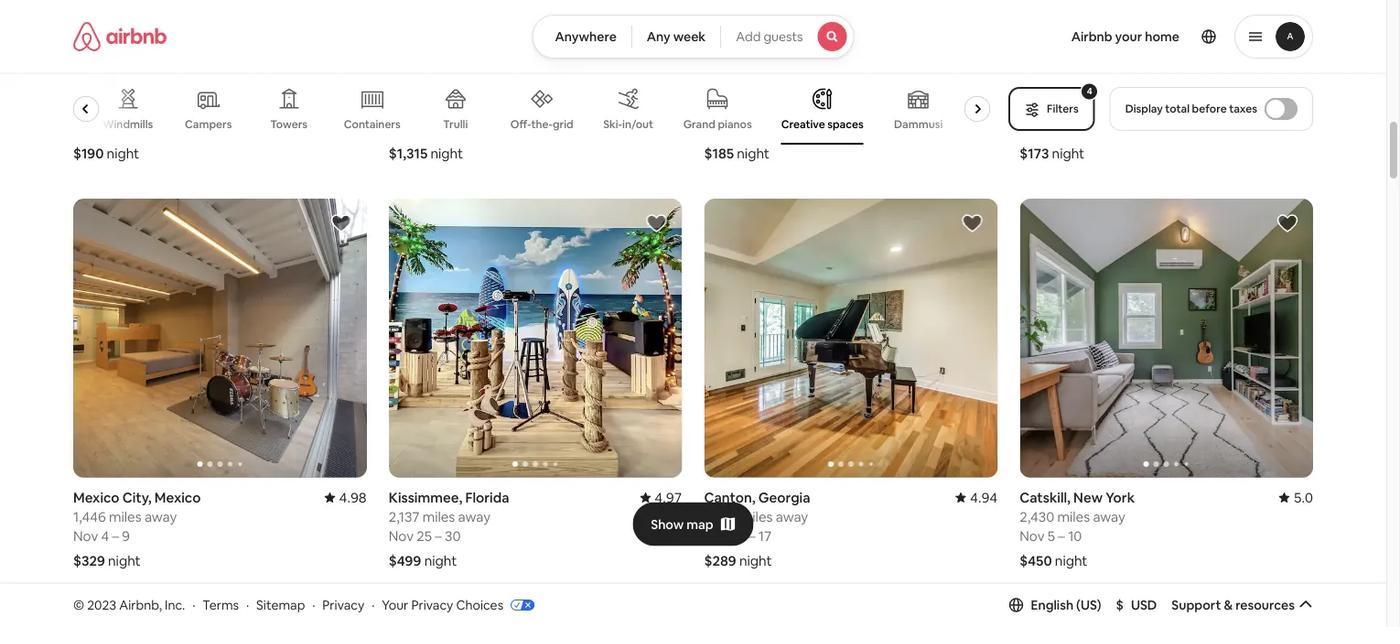 Task type: locate. For each thing, give the bounding box(es) containing it.
0 horizontal spatial 6
[[435, 120, 443, 137]]

– left 14
[[113, 120, 120, 137]]

2,648
[[389, 100, 424, 118]]

4.98 left atlanta,
[[970, 81, 998, 99]]

georgia inside canton, georgia 1,884 miles away nov 12 – 17 $289 night
[[759, 488, 811, 506]]

kissimmee, florida 2,137 miles away nov 25 – 30 $499 night
[[389, 488, 509, 569]]

miles
[[109, 100, 142, 118], [427, 100, 459, 118], [727, 100, 760, 118], [1056, 100, 1089, 118], [109, 507, 142, 525], [423, 507, 455, 525], [740, 507, 773, 525], [1058, 507, 1090, 525]]

6 down filters
[[1067, 120, 1075, 137]]

30
[[445, 527, 461, 545]]

&
[[1224, 597, 1233, 613]]

nov down 1,890
[[1020, 120, 1045, 137]]

grand
[[684, 117, 716, 131]]

0 vertical spatial 4.98
[[970, 81, 998, 99]]

group
[[11, 73, 998, 145], [73, 199, 367, 478], [389, 199, 682, 478], [704, 199, 998, 478], [1020, 199, 1314, 478], [73, 606, 367, 627], [389, 606, 682, 627], [704, 606, 998, 627], [704, 606, 998, 627], [1020, 606, 1314, 627]]

miles up the 10
[[1058, 507, 1090, 525]]

night down the trulli
[[431, 144, 463, 162]]

display
[[1126, 102, 1163, 116]]

– inside joshua tree, california 110 miles away nov 11 – 16 $185 night
[[747, 120, 754, 137]]

georgia
[[147, 81, 199, 99], [1074, 81, 1126, 99], [759, 488, 811, 506]]

nov left 5
[[1020, 527, 1045, 545]]

1 6 from the left
[[435, 120, 443, 137]]

– right 5
[[1059, 527, 1065, 545]]

show map
[[651, 516, 714, 532]]

add to wishlist: canton, georgia image
[[961, 212, 983, 234]]

1 horizontal spatial 1
[[1048, 120, 1054, 137]]

your privacy choices
[[382, 596, 504, 613]]

$450
[[1020, 551, 1052, 569]]

nov left 4
[[73, 527, 98, 545]]

12
[[732, 527, 746, 545]]

1 vertical spatial 5.0
[[1294, 488, 1314, 506]]

1 horizontal spatial 9
[[122, 527, 130, 545]]

0 horizontal spatial 4.98 out of 5 average rating image
[[325, 488, 367, 506]]

night right $173
[[1052, 144, 1085, 162]]

4.98 left 'kissimmee,'
[[339, 488, 367, 506]]

None search field
[[532, 15, 855, 59]]

away inside discovery bay, jamaica 2,648 miles away nov 1 – 6 $1,315 night
[[462, 100, 495, 118]]

$329
[[73, 551, 105, 569]]

4
[[101, 527, 109, 545]]

pianos
[[719, 117, 753, 131]]

english (us)
[[1031, 597, 1102, 613]]

0 horizontal spatial privacy
[[323, 596, 365, 613]]

georgia inside atlanta, georgia 1,890 miles away nov 1 – 6 $173 night
[[1074, 81, 1126, 99]]

miles inside discovery bay, jamaica 2,648 miles away nov 1 – 6 $1,315 night
[[427, 100, 459, 118]]

11
[[732, 120, 744, 137]]

nov inside canton, georgia 1,884 miles away nov 12 – 17 $289 night
[[704, 527, 729, 545]]

nov inside catskill, new york 2,430 miles away nov 5 – 10 $450 night
[[1020, 527, 1045, 545]]

miles up 11
[[727, 100, 760, 118]]

miles up the 17
[[740, 507, 773, 525]]

0 horizontal spatial mexico
[[73, 488, 120, 506]]

– down filters
[[1057, 120, 1064, 137]]

bay,
[[456, 81, 482, 99]]

$
[[1116, 597, 1124, 613]]

10
[[1068, 527, 1082, 545]]

4.98 out of 5 average rating image
[[640, 82, 682, 99], [325, 488, 367, 506]]

1 horizontal spatial 6
[[1067, 120, 1075, 137]]

9 right 4
[[122, 527, 130, 545]]

creative
[[782, 117, 826, 131]]

4.98 out of 5 average rating image left 'kissimmee,'
[[325, 488, 367, 506]]

4.98 out of 5 average rating image for jamaica
[[640, 82, 682, 99]]

4.98 out of 5 average rating image containing 4.98
[[325, 488, 367, 506]]

17
[[759, 527, 772, 545]]

– inside discovery bay, jamaica 2,648 miles away nov 1 – 6 $1,315 night
[[426, 120, 432, 137]]

0 horizontal spatial 4.98
[[339, 488, 367, 506]]

1 down 2,648
[[417, 120, 423, 137]]

windmills
[[103, 117, 154, 131]]

1
[[417, 120, 423, 137], [1048, 120, 1054, 137]]

3 · from the left
[[312, 596, 315, 613]]

show
[[651, 516, 684, 532]]

1 horizontal spatial 4.98 out of 5 average rating image
[[640, 82, 682, 99]]

0 horizontal spatial georgia
[[147, 81, 199, 99]]

2 mexico from the left
[[155, 488, 201, 506]]

support
[[1172, 597, 1222, 613]]

miles down atlanta,
[[1056, 100, 1089, 118]]

5.0 out of 5 average rating image
[[1279, 488, 1314, 506]]

ridge,
[[104, 81, 144, 99]]

1 horizontal spatial georgia
[[759, 488, 811, 506]]

georgia inside blue ridge, georgia 1,884 miles away dec 9 – 14 $190 night
[[147, 81, 199, 99]]

1 vertical spatial 1,884
[[704, 507, 737, 525]]

anywhere
[[555, 28, 617, 45]]

– right 11
[[747, 120, 754, 137]]

miles down discovery
[[427, 100, 459, 118]]

nov down the 110
[[704, 120, 729, 137]]

miles inside kissimmee, florida 2,137 miles away nov 25 – 30 $499 night
[[423, 507, 455, 525]]

· left "your"
[[372, 596, 375, 613]]

6 inside atlanta, georgia 1,890 miles away nov 1 – 6 $173 night
[[1067, 120, 1075, 137]]

add to wishlist: mexico city, mexico image
[[330, 212, 352, 234]]

towers
[[271, 117, 308, 131]]

map
[[687, 516, 714, 532]]

miles inside catskill, new york 2,430 miles away nov 5 – 10 $450 night
[[1058, 507, 1090, 525]]

9 inside mexico city, mexico 1,446 miles away nov 4 – 9 $329 night
[[122, 527, 130, 545]]

night down the 10
[[1055, 551, 1088, 569]]

miles down 'kissimmee,'
[[423, 507, 455, 525]]

night down 4
[[108, 551, 141, 569]]

16
[[757, 120, 770, 137]]

nov
[[389, 120, 414, 137], [704, 120, 729, 137], [1020, 120, 1045, 137], [73, 527, 98, 545], [389, 527, 414, 545], [704, 527, 729, 545], [1020, 527, 1045, 545]]

night inside canton, georgia 1,884 miles away nov 12 – 17 $289 night
[[740, 551, 772, 569]]

night down 14
[[107, 144, 139, 162]]

airbnb your home
[[1072, 28, 1180, 45]]

1 horizontal spatial privacy
[[411, 596, 453, 613]]

nov left 12
[[704, 527, 729, 545]]

4.92
[[1286, 81, 1314, 99]]

1,884 inside canton, georgia 1,884 miles away nov 12 – 17 $289 night
[[704, 507, 737, 525]]

1 horizontal spatial 1,884
[[704, 507, 737, 525]]

off-the-grid
[[511, 117, 574, 131]]

5.0
[[347, 81, 367, 99], [1294, 488, 1314, 506]]

none search field containing anywhere
[[532, 15, 855, 59]]

home
[[1145, 28, 1180, 45]]

0 vertical spatial 4.98 out of 5 average rating image
[[640, 82, 682, 99]]

–
[[113, 120, 120, 137], [426, 120, 432, 137], [747, 120, 754, 137], [1057, 120, 1064, 137], [112, 527, 119, 545], [435, 527, 442, 545], [749, 527, 756, 545], [1059, 527, 1065, 545]]

georgia up filters
[[1074, 81, 1126, 99]]

any week button
[[631, 15, 722, 59]]

– left the 17
[[749, 527, 756, 545]]

joshua tree, california 110 miles away nov 11 – 16 $185 night
[[704, 81, 851, 162]]

georgia up the 17
[[759, 488, 811, 506]]

1 inside discovery bay, jamaica 2,648 miles away nov 1 – 6 $1,315 night
[[417, 120, 423, 137]]

6 left the trulli
[[435, 120, 443, 137]]

0 horizontal spatial 5.0
[[347, 81, 367, 99]]

0 horizontal spatial 9
[[102, 120, 110, 137]]

– inside mexico city, mexico 1,446 miles away nov 4 – 9 $329 night
[[112, 527, 119, 545]]

away inside blue ridge, georgia 1,884 miles away dec 9 – 14 $190 night
[[145, 100, 177, 118]]

miles down ridge,
[[109, 100, 142, 118]]

1 down filters
[[1048, 120, 1054, 137]]

airbnb,
[[119, 596, 162, 613]]

nov inside discovery bay, jamaica 2,648 miles away nov 1 – 6 $1,315 night
[[389, 120, 414, 137]]

2 1 from the left
[[1048, 120, 1054, 137]]

sitemap
[[256, 596, 305, 613]]

0 vertical spatial 1,884
[[73, 100, 106, 118]]

– right 4
[[112, 527, 119, 545]]

nov down the 2,137 at the left bottom
[[389, 527, 414, 545]]

· left privacy link
[[312, 596, 315, 613]]

nov down 2,648
[[389, 120, 414, 137]]

the-
[[532, 117, 553, 131]]

6
[[435, 120, 443, 137], [1067, 120, 1075, 137]]

discovery bay, jamaica 2,648 miles away nov 1 – 6 $1,315 night
[[389, 81, 539, 162]]

4.92 out of 5 average rating image
[[1271, 81, 1314, 99]]

profile element
[[877, 0, 1314, 73]]

miles down city,
[[109, 507, 142, 525]]

· right inc. at the bottom
[[192, 596, 195, 613]]

away inside atlanta, georgia 1,890 miles away nov 1 – 6 $173 night
[[1092, 100, 1124, 118]]

4.98 out of 5 average rating image up in/out
[[640, 82, 682, 99]]

– right 25
[[435, 527, 442, 545]]

away
[[145, 100, 177, 118], [462, 100, 495, 118], [763, 100, 795, 118], [1092, 100, 1124, 118], [145, 507, 177, 525], [458, 507, 491, 525], [776, 507, 808, 525], [1093, 507, 1126, 525]]

night inside kissimmee, florida 2,137 miles away nov 25 – 30 $499 night
[[424, 551, 457, 569]]

4.94 out of 5 average rating image
[[956, 488, 998, 506]]

inc.
[[165, 596, 185, 613]]

night down the 17
[[740, 551, 772, 569]]

in/out
[[623, 117, 654, 131]]

0 horizontal spatial 1,884
[[73, 100, 106, 118]]

– left the trulli
[[426, 120, 432, 137]]

4 · from the left
[[372, 596, 375, 613]]

canton,
[[704, 488, 756, 506]]

night down 30
[[424, 551, 457, 569]]

joshua
[[704, 81, 751, 99]]

nov inside mexico city, mexico 1,446 miles away nov 4 – 9 $329 night
[[73, 527, 98, 545]]

mexico up 1,446
[[73, 488, 120, 506]]

2 horizontal spatial georgia
[[1074, 81, 1126, 99]]

night down 16
[[737, 144, 770, 162]]

0 horizontal spatial 1
[[417, 120, 423, 137]]

night inside atlanta, georgia 1,890 miles away nov 1 – 6 $173 night
[[1052, 144, 1085, 162]]

110
[[704, 100, 724, 118]]

1 vertical spatial 4.98 out of 5 average rating image
[[325, 488, 367, 506]]

miles inside blue ridge, georgia 1,884 miles away dec 9 – 14 $190 night
[[109, 100, 142, 118]]

privacy
[[323, 596, 365, 613], [411, 596, 453, 613]]

1 vertical spatial 9
[[122, 527, 130, 545]]

1 1 from the left
[[417, 120, 423, 137]]

privacy left "your"
[[323, 596, 365, 613]]

off-
[[511, 117, 532, 131]]

1 horizontal spatial 4.98
[[970, 81, 998, 99]]

filters button
[[1009, 87, 1095, 131]]

$ usd
[[1116, 597, 1157, 613]]

away inside kissimmee, florida 2,137 miles away nov 25 – 30 $499 night
[[458, 507, 491, 525]]

2 6 from the left
[[1067, 120, 1075, 137]]

5
[[1048, 527, 1056, 545]]

night
[[107, 144, 139, 162], [431, 144, 463, 162], [737, 144, 770, 162], [1052, 144, 1085, 162], [108, 551, 141, 569], [424, 551, 457, 569], [740, 551, 772, 569], [1055, 551, 1088, 569]]

add
[[736, 28, 761, 45]]

0 vertical spatial 9
[[102, 120, 110, 137]]

creative spaces
[[782, 117, 864, 131]]

· right terms link
[[246, 596, 249, 613]]

2 privacy from the left
[[411, 596, 453, 613]]

georgia right ridge,
[[147, 81, 199, 99]]

9 right "dec"
[[102, 120, 110, 137]]

resources
[[1236, 597, 1295, 613]]

privacy right "your"
[[411, 596, 453, 613]]

1,884 down canton,
[[704, 507, 737, 525]]

1,884 down blue
[[73, 100, 106, 118]]

georgia for atlanta, georgia
[[1074, 81, 1126, 99]]

1 horizontal spatial mexico
[[155, 488, 201, 506]]

york
[[1106, 488, 1135, 506]]

sitemap link
[[256, 596, 305, 613]]

mexico right city,
[[155, 488, 201, 506]]

group containing off-the-grid
[[11, 73, 998, 145]]



Task type: describe. For each thing, give the bounding box(es) containing it.
grand pianos
[[684, 117, 753, 131]]

4.98 out of 5 average rating image
[[956, 81, 998, 99]]

– inside canton, georgia 1,884 miles away nov 12 – 17 $289 night
[[749, 527, 756, 545]]

taxes
[[1230, 102, 1258, 116]]

$1,315
[[389, 144, 428, 162]]

nov inside joshua tree, california 110 miles away nov 11 – 16 $185 night
[[704, 120, 729, 137]]

1 inside atlanta, georgia 1,890 miles away nov 1 – 6 $173 night
[[1048, 120, 1054, 137]]

2 · from the left
[[246, 596, 249, 613]]

atlanta,
[[1020, 81, 1071, 99]]

4.97
[[655, 488, 682, 506]]

privacy link
[[323, 596, 365, 613]]

miles inside mexico city, mexico 1,446 miles away nov 4 – 9 $329 night
[[109, 507, 142, 525]]

ski-
[[604, 117, 623, 131]]

blue
[[73, 81, 101, 99]]

display total before taxes button
[[1110, 87, 1314, 131]]

2023
[[87, 596, 116, 613]]

catskill,
[[1020, 488, 1071, 506]]

$190
[[73, 144, 104, 162]]

night inside joshua tree, california 110 miles away nov 11 – 16 $185 night
[[737, 144, 770, 162]]

1 horizontal spatial 5.0
[[1294, 488, 1314, 506]]

total
[[1166, 102, 1190, 116]]

$185
[[704, 144, 734, 162]]

anywhere button
[[532, 15, 632, 59]]

kissimmee,
[[389, 488, 462, 506]]

any
[[647, 28, 671, 45]]

florida
[[465, 488, 509, 506]]

away inside mexico city, mexico 1,446 miles away nov 4 – 9 $329 night
[[145, 507, 177, 525]]

airbnb
[[1072, 28, 1113, 45]]

mexico city, mexico 1,446 miles away nov 4 – 9 $329 night
[[73, 488, 201, 569]]

away inside joshua tree, california 110 miles away nov 11 – 16 $185 night
[[763, 100, 795, 118]]

6 inside discovery bay, jamaica 2,648 miles away nov 1 – 6 $1,315 night
[[435, 120, 443, 137]]

night inside mexico city, mexico 1,446 miles away nov 4 – 9 $329 night
[[108, 551, 141, 569]]

guests
[[764, 28, 803, 45]]

campers
[[185, 117, 233, 131]]

1 · from the left
[[192, 596, 195, 613]]

night inside discovery bay, jamaica 2,648 miles away nov 1 – 6 $1,315 night
[[431, 144, 463, 162]]

2,137
[[389, 507, 420, 525]]

– inside catskill, new york 2,430 miles away nov 5 – 10 $450 night
[[1059, 527, 1065, 545]]

add guests
[[736, 28, 803, 45]]

1,446
[[73, 507, 106, 525]]

before
[[1192, 102, 1227, 116]]

your privacy choices link
[[382, 596, 535, 614]]

add guests button
[[721, 15, 855, 59]]

1 vertical spatial 4.98
[[339, 488, 367, 506]]

©
[[73, 596, 84, 613]]

1 mexico from the left
[[73, 488, 120, 506]]

night inside catskill, new york 2,430 miles away nov 5 – 10 $450 night
[[1055, 551, 1088, 569]]

containers
[[344, 117, 401, 131]]

your
[[1116, 28, 1143, 45]]

any week
[[647, 28, 706, 45]]

dec
[[73, 120, 99, 137]]

0 vertical spatial 5.0
[[347, 81, 367, 99]]

terms · sitemap · privacy
[[203, 596, 365, 613]]

english
[[1031, 597, 1074, 613]]

california
[[789, 81, 851, 99]]

add to wishlist: catskill, new york image
[[1277, 212, 1299, 234]]

atlanta, georgia 1,890 miles away nov 1 – 6 $173 night
[[1020, 81, 1126, 162]]

1 privacy from the left
[[323, 596, 365, 613]]

dammusi
[[895, 117, 944, 131]]

discovery
[[389, 81, 453, 99]]

(us)
[[1077, 597, 1102, 613]]

nov inside kissimmee, florida 2,137 miles away nov 25 – 30 $499 night
[[389, 527, 414, 545]]

25
[[417, 527, 432, 545]]

your
[[382, 596, 409, 613]]

miles inside joshua tree, california 110 miles away nov 11 – 16 $185 night
[[727, 100, 760, 118]]

week
[[673, 28, 706, 45]]

choices
[[456, 596, 504, 613]]

catskill, new york 2,430 miles away nov 5 – 10 $450 night
[[1020, 488, 1135, 569]]

new
[[1074, 488, 1103, 506]]

14
[[123, 120, 136, 137]]

away inside catskill, new york 2,430 miles away nov 5 – 10 $450 night
[[1093, 507, 1126, 525]]

georgia for canton, georgia
[[759, 488, 811, 506]]

canton, georgia 1,884 miles away nov 12 – 17 $289 night
[[704, 488, 811, 569]]

ski-in/out
[[604, 117, 654, 131]]

miles inside canton, georgia 1,884 miles away nov 12 – 17 $289 night
[[740, 507, 773, 525]]

1,884 inside blue ridge, georgia 1,884 miles away dec 9 – 14 $190 night
[[73, 100, 106, 118]]

city,
[[122, 488, 152, 506]]

terms link
[[203, 596, 239, 613]]

9 inside blue ridge, georgia 1,884 miles away dec 9 – 14 $190 night
[[102, 120, 110, 137]]

© 2023 airbnb, inc. ·
[[73, 596, 195, 613]]

night inside blue ridge, georgia 1,884 miles away dec 9 – 14 $190 night
[[107, 144, 139, 162]]

– inside blue ridge, georgia 1,884 miles away dec 9 – 14 $190 night
[[113, 120, 120, 137]]

show map button
[[633, 502, 754, 546]]

– inside atlanta, georgia 1,890 miles away nov 1 – 6 $173 night
[[1057, 120, 1064, 137]]

$173
[[1020, 144, 1049, 162]]

4.94
[[970, 488, 998, 506]]

trulli
[[444, 117, 469, 131]]

grid
[[553, 117, 574, 131]]

– inside kissimmee, florida 2,137 miles away nov 25 – 30 $499 night
[[435, 527, 442, 545]]

1,890
[[1020, 100, 1053, 118]]

display total before taxes
[[1126, 102, 1258, 116]]

privacy inside "link"
[[411, 596, 453, 613]]

blue ridge, georgia 1,884 miles away dec 9 – 14 $190 night
[[73, 81, 199, 162]]

4.98 out of 5 average rating image for mexico
[[325, 488, 367, 506]]

spaces
[[828, 117, 864, 131]]

filters
[[1047, 102, 1079, 116]]

add to wishlist: kissimmee, florida image
[[646, 212, 668, 234]]

nov inside atlanta, georgia 1,890 miles away nov 1 – 6 $173 night
[[1020, 120, 1045, 137]]

4.97 out of 5 average rating image
[[640, 488, 682, 506]]

support & resources button
[[1172, 597, 1314, 613]]

usd
[[1131, 597, 1157, 613]]

miles inside atlanta, georgia 1,890 miles away nov 1 – 6 $173 night
[[1056, 100, 1089, 118]]

$289
[[704, 551, 737, 569]]

5.0 out of 5 average rating image
[[333, 81, 367, 99]]

away inside canton, georgia 1,884 miles away nov 12 – 17 $289 night
[[776, 507, 808, 525]]

airbnb your home link
[[1061, 17, 1191, 56]]



Task type: vqa. For each thing, say whether or not it's contained in the screenshot.
Use
no



